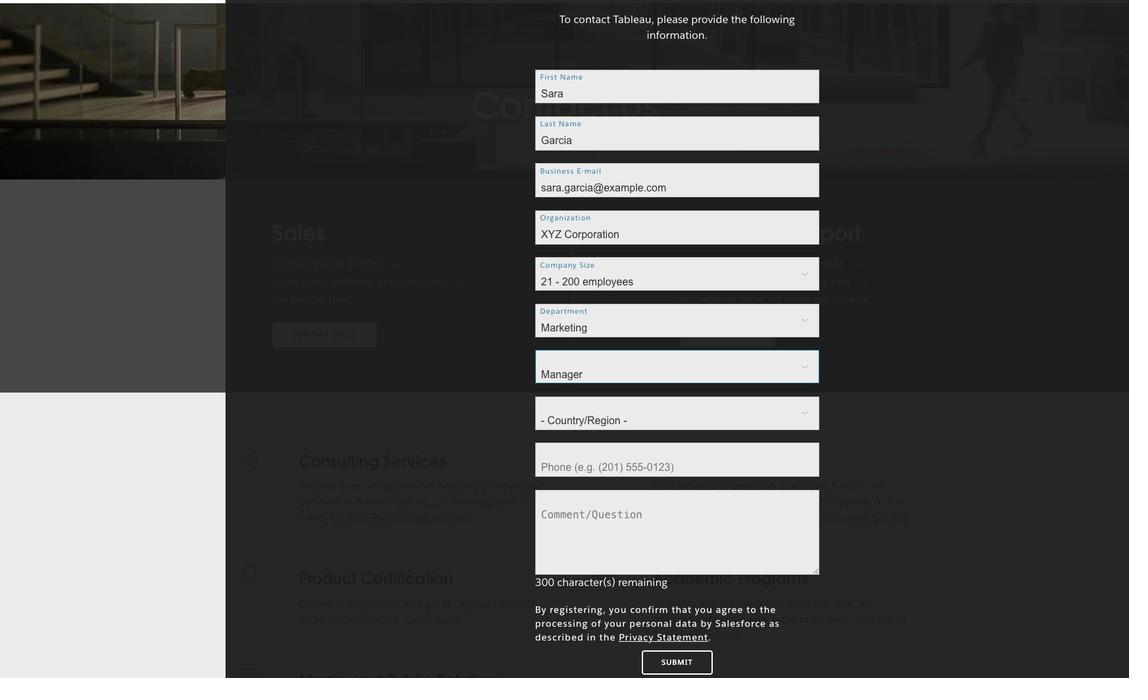 Task type: vqa. For each thing, say whether or not it's contained in the screenshot.
ANALYZING
no



Task type: describe. For each thing, give the bounding box(es) containing it.
Phone (e.g. (201) 555-0123) telephone field
[[535, 443, 820, 477]]

Organization text field
[[535, 210, 820, 245]]

main element
[[55, 0, 1074, 3]]

Comment/Question text field
[[535, 490, 820, 575]]

Business E-mail email field
[[535, 163, 820, 198]]



Task type: locate. For each thing, give the bounding box(es) containing it.
Last Name text field
[[535, 116, 820, 151]]

First Name text field
[[535, 69, 820, 104]]

None submit
[[642, 651, 713, 675]]



